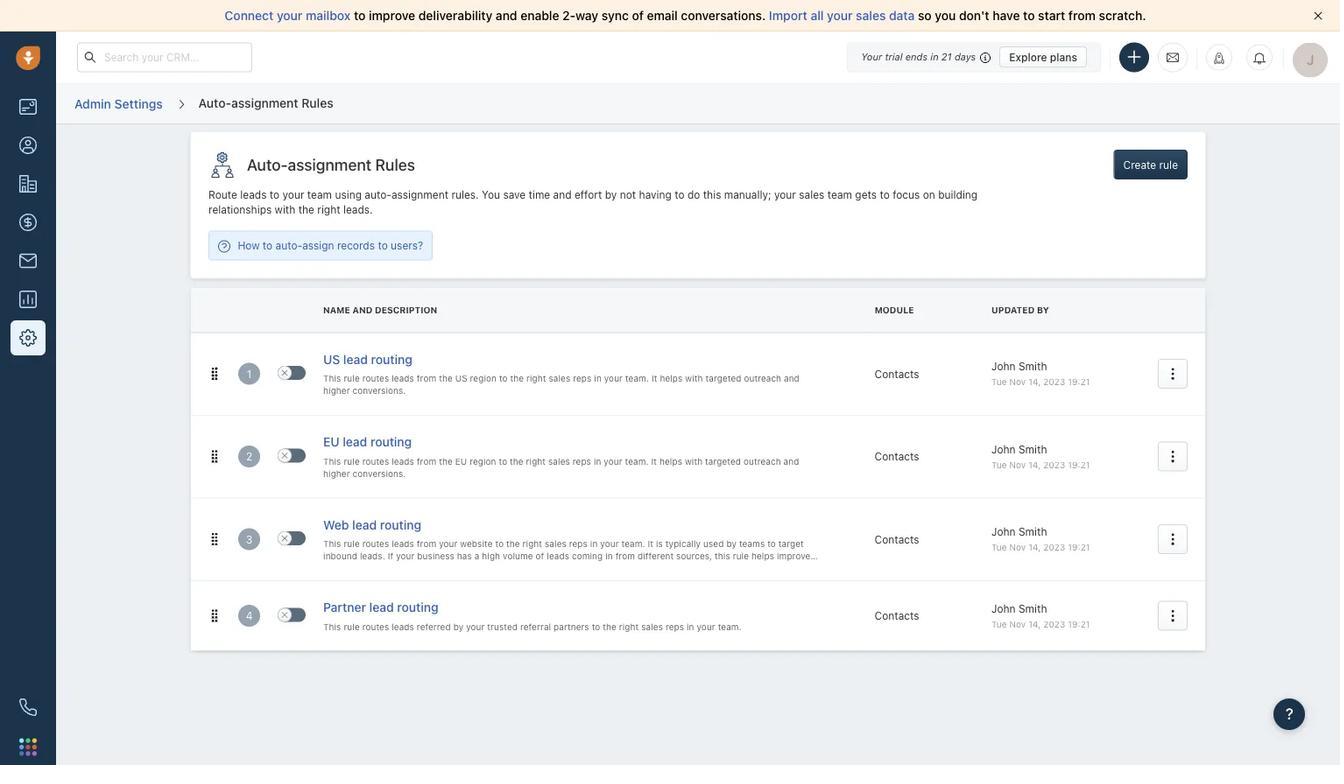 Task type: vqa. For each thing, say whether or not it's contained in the screenshot.


Task type: locate. For each thing, give the bounding box(es) containing it.
leads
[[240, 189, 267, 201], [392, 373, 414, 384], [392, 456, 414, 466], [392, 539, 414, 549], [547, 552, 569, 562], [392, 622, 414, 632]]

from down description
[[417, 373, 436, 384]]

2 2023 from the top
[[1044, 460, 1066, 470]]

helps
[[660, 373, 683, 384], [660, 456, 683, 466], [752, 552, 775, 562]]

conversions. inside eu lead routing this rule routes leads from the eu region to the right sales reps in your team. it helps with targeted outreach and higher conversions.
[[353, 469, 406, 479]]

1 move image from the top
[[209, 368, 221, 380]]

2 19:21 from the top
[[1068, 460, 1090, 470]]

conversions. down "us lead routing" link
[[353, 386, 406, 396]]

auto- down search your crm... text field
[[199, 95, 231, 110]]

1 close image from the top
[[281, 370, 288, 377]]

coming
[[572, 552, 603, 562]]

this right do
[[703, 189, 721, 201]]

4 14, from the top
[[1029, 619, 1041, 630]]

this inside web lead routing this rule routes leads from your website to the right sales reps in your team. it is typically used by teams to target inbound leads. if your business has a high volume of leads coming in from different sources, this rule helps improve lead management.
[[323, 539, 341, 549]]

1 horizontal spatial auto-
[[365, 189, 392, 201]]

this for eu
[[323, 456, 341, 466]]

reps
[[573, 373, 592, 384], [573, 456, 591, 466], [569, 539, 588, 549], [666, 622, 684, 632]]

rule down eu lead routing link
[[344, 456, 360, 466]]

lead right web
[[352, 518, 377, 532]]

0 horizontal spatial auto-
[[199, 95, 231, 110]]

rule down partner
[[344, 622, 360, 632]]

0 vertical spatial outreach
[[744, 373, 782, 384]]

routing inside partner lead routing this rule routes leads referred by your trusted referral partners to the right sales reps in your team.
[[397, 601, 439, 615]]

1 vertical spatial conversions.
[[353, 469, 406, 479]]

team. inside us lead routing this rule routes leads from the us region to the right sales reps in your team.  it helps with targeted outreach and higher conversions.
[[625, 373, 649, 384]]

1 19:21 from the top
[[1068, 377, 1090, 387]]

rule up inbound on the bottom of page
[[344, 539, 360, 549]]

2023 for partner lead routing
[[1044, 619, 1066, 630]]

sales inside partner lead routing this rule routes leads referred by your trusted referral partners to the right sales reps in your team.
[[641, 622, 663, 632]]

2 vertical spatial helps
[[752, 552, 775, 562]]

john for us lead routing
[[992, 360, 1016, 373]]

by
[[605, 189, 617, 201], [1037, 305, 1050, 315], [727, 539, 737, 549], [453, 622, 464, 632]]

2 region from the top
[[470, 456, 496, 466]]

0 horizontal spatial auto-
[[276, 239, 302, 252]]

1 vertical spatial helps
[[660, 456, 683, 466]]

3 routes from the top
[[362, 539, 389, 549]]

3 john from the top
[[992, 526, 1016, 538]]

3 contacts from the top
[[875, 534, 920, 546]]

3 move image from the top
[[209, 534, 221, 546]]

1 higher from the top
[[323, 386, 350, 396]]

0 horizontal spatial team
[[307, 189, 332, 201]]

2 conversions. from the top
[[353, 469, 406, 479]]

conversions. for us lead routing
[[353, 386, 406, 396]]

helps inside eu lead routing this rule routes leads from the eu region to the right sales reps in your team. it helps with targeted outreach and higher conversions.
[[660, 456, 683, 466]]

1 14, from the top
[[1029, 377, 1041, 387]]

time
[[529, 189, 550, 201]]

1 horizontal spatial auto-
[[247, 155, 288, 174]]

lead
[[343, 352, 368, 366], [343, 435, 367, 449], [352, 518, 377, 532], [323, 564, 341, 574], [369, 601, 394, 615]]

right
[[317, 204, 340, 216], [527, 373, 546, 384], [526, 456, 546, 466], [523, 539, 542, 549], [619, 622, 639, 632]]

team left gets on the top of page
[[828, 189, 852, 201]]

import all your sales data link
[[769, 8, 918, 23]]

right inside route leads to your team using auto-assignment rules. you save time and effort by not having to do this manually; your sales team gets to focus on building relationships with the right leads.
[[317, 204, 340, 216]]

it inside eu lead routing this rule routes leads from the eu region to the right sales reps in your team. it helps with targeted outreach and higher conversions.
[[651, 456, 657, 466]]

web lead routing link
[[323, 516, 422, 537]]

team left using
[[307, 189, 332, 201]]

14, for eu lead routing
[[1029, 460, 1041, 470]]

team. inside web lead routing this rule routes leads from your website to the right sales reps in your team. it is typically used by teams to target inbound leads. if your business has a high volume of leads coming in from different sources, this rule helps improve lead management.
[[622, 539, 645, 549]]

4 19:21 from the top
[[1068, 619, 1090, 630]]

leads inside us lead routing this rule routes leads from the us region to the right sales reps in your team.  it helps with targeted outreach and higher conversions.
[[392, 373, 414, 384]]

1 vertical spatial assignment
[[288, 155, 372, 174]]

14,
[[1029, 377, 1041, 387], [1029, 460, 1041, 470], [1029, 543, 1041, 553], [1029, 619, 1041, 630]]

relationships
[[209, 204, 272, 216]]

auto- inside route leads to your team using auto-assignment rules. you save time and effort by not having to do this manually; your sales team gets to focus on building relationships with the right leads.
[[365, 189, 392, 201]]

team
[[307, 189, 332, 201], [828, 189, 852, 201]]

1 2023 from the top
[[1044, 377, 1066, 387]]

this up inbound on the bottom of page
[[323, 539, 341, 549]]

region inside us lead routing this rule routes leads from the us region to the right sales reps in your team.  it helps with targeted outreach and higher conversions.
[[470, 373, 497, 384]]

different
[[638, 552, 674, 562]]

all
[[811, 8, 824, 23]]

0 vertical spatial auto-assignment rules
[[199, 95, 334, 110]]

helps inside us lead routing this rule routes leads from the us region to the right sales reps in your team.  it helps with targeted outreach and higher conversions.
[[660, 373, 683, 384]]

region for eu lead routing
[[470, 456, 496, 466]]

contacts for web lead routing
[[875, 534, 920, 546]]

the inside web lead routing this rule routes leads from your website to the right sales reps in your team. it is typically used by teams to target inbound leads. if your business has a high volume of leads coming in from different sources, this rule helps improve lead management.
[[506, 539, 520, 549]]

auto- right how
[[276, 239, 302, 252]]

0 vertical spatial conversions.
[[353, 386, 406, 396]]

1 conversions. from the top
[[353, 386, 406, 396]]

outreach
[[744, 373, 782, 384], [744, 456, 781, 466]]

rule down "us lead routing" link
[[344, 373, 360, 384]]

sales up web lead routing this rule routes leads from your website to the right sales reps in your team. it is typically used by teams to target inbound leads. if your business has a high volume of leads coming in from different sources, this rule helps improve lead management.
[[548, 456, 570, 466]]

3 tue from the top
[[992, 543, 1007, 553]]

sales up eu lead routing this rule routes leads from the eu region to the right sales reps in your team. it helps with targeted outreach and higher conversions.
[[549, 373, 571, 384]]

0 vertical spatial of
[[632, 8, 644, 23]]

close image right 1
[[281, 370, 288, 377]]

from for web lead routing
[[417, 539, 436, 549]]

3 john smith tue nov 14, 2023 19:21 from the top
[[992, 526, 1090, 553]]

1 nov from the top
[[1010, 377, 1026, 387]]

eu lead routing link
[[323, 434, 412, 454]]

leads down eu lead routing link
[[392, 456, 414, 466]]

lead inside eu lead routing this rule routes leads from the eu region to the right sales reps in your team. it helps with targeted outreach and higher conversions.
[[343, 435, 367, 449]]

assignment inside route leads to your team using auto-assignment rules. you save time and effort by not having to do this manually; your sales team gets to focus on building relationships with the right leads.
[[392, 189, 449, 201]]

this for us
[[323, 373, 341, 384]]

lead down "us lead routing" link
[[343, 435, 367, 449]]

19:21
[[1068, 377, 1090, 387], [1068, 460, 1090, 470], [1068, 543, 1090, 553], [1068, 619, 1090, 630]]

conversions. for eu lead routing
[[353, 469, 406, 479]]

move image
[[209, 368, 221, 380], [209, 451, 221, 463], [209, 534, 221, 546]]

improve left deliverability
[[369, 8, 415, 23]]

by right referred
[[453, 622, 464, 632]]

auto-
[[199, 95, 231, 110], [247, 155, 288, 174]]

1 vertical spatial targeted
[[705, 456, 741, 466]]

by left the not at the left
[[605, 189, 617, 201]]

right inside partner lead routing this rule routes leads referred by your trusted referral partners to the right sales reps in your team.
[[619, 622, 639, 632]]

you
[[482, 189, 500, 201]]

2 vertical spatial it
[[648, 539, 654, 549]]

routes down web lead routing link
[[362, 539, 389, 549]]

auto- right using
[[365, 189, 392, 201]]

eu up web
[[323, 435, 340, 449]]

1 vertical spatial higher
[[323, 469, 350, 479]]

improve down target
[[777, 552, 811, 562]]

from inside eu lead routing this rule routes leads from the eu region to the right sales reps in your team. it helps with targeted outreach and higher conversions.
[[417, 456, 436, 466]]

3 2023 from the top
[[1044, 543, 1066, 553]]

1 horizontal spatial us
[[455, 373, 468, 384]]

4 tue from the top
[[992, 619, 1007, 630]]

1 vertical spatial rules
[[375, 155, 415, 174]]

web lead routing this rule routes leads from your website to the right sales reps in your team. it is typically used by teams to target inbound leads. if your business has a high volume of leads coming in from different sources, this rule helps improve lead management.
[[323, 518, 811, 574]]

conversions. down eu lead routing link
[[353, 469, 406, 479]]

higher down "us lead routing" link
[[323, 386, 350, 396]]

admin settings link
[[74, 90, 164, 118]]

2 routes from the top
[[362, 456, 389, 466]]

rule for partner lead routing
[[344, 622, 360, 632]]

sales down different
[[641, 622, 663, 632]]

nov
[[1010, 377, 1026, 387], [1010, 460, 1026, 470], [1010, 543, 1026, 553], [1010, 619, 1026, 630]]

explore plans
[[1010, 51, 1078, 63]]

right inside eu lead routing this rule routes leads from the eu region to the right sales reps in your team. it helps with targeted outreach and higher conversions.
[[526, 456, 546, 466]]

2 this from the top
[[323, 456, 341, 466]]

4 smith from the top
[[1019, 603, 1047, 615]]

close image for eu lead routing
[[281, 453, 288, 460]]

do
[[688, 189, 700, 201]]

this
[[323, 373, 341, 384], [323, 456, 341, 466], [323, 539, 341, 549], [323, 622, 341, 632]]

your
[[277, 8, 303, 23], [827, 8, 853, 23], [283, 189, 304, 201], [775, 189, 796, 201], [604, 373, 623, 384], [604, 456, 623, 466], [439, 539, 458, 549], [600, 539, 619, 549], [396, 552, 415, 562], [466, 622, 485, 632], [697, 622, 716, 632]]

routing up if
[[380, 518, 422, 532]]

routing up referred
[[397, 601, 439, 615]]

this inside partner lead routing this rule routes leads referred by your trusted referral partners to the right sales reps in your team.
[[323, 622, 341, 632]]

route
[[209, 189, 237, 201]]

3 nov from the top
[[1010, 543, 1026, 553]]

2 john from the top
[[992, 443, 1016, 456]]

3
[[246, 534, 253, 546]]

us lead routing link
[[323, 351, 413, 371]]

outreach inside eu lead routing this rule routes leads from the eu region to the right sales reps in your team. it helps with targeted outreach and higher conversions.
[[744, 456, 781, 466]]

0 vertical spatial targeted
[[706, 373, 742, 384]]

from inside us lead routing this rule routes leads from the us region to the right sales reps in your team.  it helps with targeted outreach and higher conversions.
[[417, 373, 436, 384]]

leads inside eu lead routing this rule routes leads from the eu region to the right sales reps in your team. it helps with targeted outreach and higher conversions.
[[392, 456, 414, 466]]

deliverability
[[419, 8, 493, 23]]

0 vertical spatial move image
[[209, 368, 221, 380]]

leads. up management.
[[360, 552, 385, 562]]

reps up eu lead routing this rule routes leads from the eu region to the right sales reps in your team. it helps with targeted outreach and higher conversions.
[[573, 373, 592, 384]]

it inside us lead routing this rule routes leads from the us region to the right sales reps in your team.  it helps with targeted outreach and higher conversions.
[[652, 373, 657, 384]]

of
[[632, 8, 644, 23], [536, 552, 544, 562]]

by inside partner lead routing this rule routes leads referred by your trusted referral partners to the right sales reps in your team.
[[453, 622, 464, 632]]

1 horizontal spatial team
[[828, 189, 852, 201]]

4 routes from the top
[[362, 622, 389, 632]]

rule down teams
[[733, 552, 749, 562]]

2 vertical spatial move image
[[209, 534, 221, 546]]

how
[[238, 239, 260, 252]]

1 region from the top
[[470, 373, 497, 384]]

john for eu lead routing
[[992, 443, 1016, 456]]

close image right 4
[[281, 612, 288, 619]]

with inside us lead routing this rule routes leads from the us region to the right sales reps in your team.  it helps with targeted outreach and higher conversions.
[[685, 373, 703, 384]]

phone image
[[19, 699, 37, 717]]

routes down eu lead routing link
[[362, 456, 389, 466]]

mailbox
[[306, 8, 351, 23]]

name and description
[[323, 305, 437, 315]]

the inside route leads to your team using auto-assignment rules. you save time and effort by not having to do this manually; your sales team gets to focus on building relationships with the right leads.
[[298, 204, 314, 216]]

0 horizontal spatial of
[[536, 552, 544, 562]]

0 vertical spatial it
[[652, 373, 657, 384]]

module
[[875, 305, 914, 315]]

4 john smith tue nov 14, 2023 19:21 from the top
[[992, 603, 1090, 630]]

1 close image from the top
[[281, 453, 288, 460]]

1 vertical spatial region
[[470, 456, 496, 466]]

with for us lead routing
[[685, 373, 703, 384]]

0 vertical spatial with
[[275, 204, 296, 216]]

assignment
[[231, 95, 298, 110], [288, 155, 372, 174], [392, 189, 449, 201]]

conversions. inside us lead routing this rule routes leads from the us region to the right sales reps in your team.  it helps with targeted outreach and higher conversions.
[[353, 386, 406, 396]]

lead right partner
[[369, 601, 394, 615]]

this for web
[[323, 539, 341, 549]]

19:21 for web lead routing
[[1068, 543, 1090, 553]]

sales left gets on the top of page
[[799, 189, 825, 201]]

move image left the 3
[[209, 534, 221, 546]]

rule inside us lead routing this rule routes leads from the us region to the right sales reps in your team.  it helps with targeted outreach and higher conversions.
[[344, 373, 360, 384]]

routes inside web lead routing this rule routes leads from your website to the right sales reps in your team. it is typically used by teams to target inbound leads. if your business has a high volume of leads coming in from different sources, this rule helps improve lead management.
[[362, 539, 389, 549]]

routing inside us lead routing this rule routes leads from the us region to the right sales reps in your team.  it helps with targeted outreach and higher conversions.
[[371, 352, 413, 366]]

routes for web
[[362, 539, 389, 549]]

19:21 for partner lead routing
[[1068, 619, 1090, 630]]

lead inside partner lead routing this rule routes leads referred by your trusted referral partners to the right sales reps in your team.
[[369, 601, 394, 615]]

2 higher from the top
[[323, 469, 350, 479]]

to
[[354, 8, 366, 23], [1023, 8, 1035, 23], [270, 189, 280, 201], [675, 189, 685, 201], [880, 189, 890, 201], [263, 239, 273, 252], [378, 239, 388, 252], [499, 373, 508, 384], [499, 456, 507, 466], [495, 539, 504, 549], [768, 539, 776, 549], [592, 622, 600, 632]]

business
[[417, 552, 455, 562]]

close image right 2 on the left of the page
[[281, 453, 288, 460]]

this inside eu lead routing this rule routes leads from the eu region to the right sales reps in your team. it helps with targeted outreach and higher conversions.
[[323, 456, 341, 466]]

close image
[[281, 453, 288, 460], [281, 612, 288, 619]]

0 horizontal spatial us
[[323, 352, 340, 366]]

0 vertical spatial rules
[[302, 95, 334, 110]]

2 close image from the top
[[281, 612, 288, 619]]

leads. inside route leads to your team using auto-assignment rules. you save time and effort by not having to do this manually; your sales team gets to focus on building relationships with the right leads.
[[343, 204, 373, 216]]

higher inside us lead routing this rule routes leads from the us region to the right sales reps in your team.  it helps with targeted outreach and higher conversions.
[[323, 386, 350, 396]]

2023 for web lead routing
[[1044, 543, 1066, 553]]

and inside us lead routing this rule routes leads from the us region to the right sales reps in your team.  it helps with targeted outreach and higher conversions.
[[784, 373, 800, 384]]

leads down "us lead routing" link
[[392, 373, 414, 384]]

4 2023 from the top
[[1044, 619, 1066, 630]]

higher
[[323, 386, 350, 396], [323, 469, 350, 479]]

1 tue from the top
[[992, 377, 1007, 387]]

close image
[[1314, 11, 1323, 20]]

1 vertical spatial improve
[[777, 552, 811, 562]]

what's new image
[[1213, 52, 1226, 64]]

email
[[647, 8, 678, 23]]

3 smith from the top
[[1019, 526, 1047, 538]]

outreach inside us lead routing this rule routes leads from the us region to the right sales reps in your team.  it helps with targeted outreach and higher conversions.
[[744, 373, 782, 384]]

leads inside partner lead routing this rule routes leads referred by your trusted referral partners to the right sales reps in your team.
[[392, 622, 414, 632]]

4 this from the top
[[323, 622, 341, 632]]

sales inside us lead routing this rule routes leads from the us region to the right sales reps in your team.  it helps with targeted outreach and higher conversions.
[[549, 373, 571, 384]]

this inside route leads to your team using auto-assignment rules. you save time and effort by not having to do this manually; your sales team gets to focus on building relationships with the right leads.
[[703, 189, 721, 201]]

2 nov from the top
[[1010, 460, 1026, 470]]

in
[[931, 51, 939, 63], [594, 373, 602, 384], [594, 456, 601, 466], [590, 539, 598, 549], [606, 552, 613, 562], [687, 622, 694, 632]]

2 contacts from the top
[[875, 451, 920, 463]]

sync
[[602, 8, 629, 23]]

0 vertical spatial auto-
[[365, 189, 392, 201]]

3 14, from the top
[[1029, 543, 1041, 553]]

1 vertical spatial outreach
[[744, 456, 781, 466]]

1 john smith tue nov 14, 2023 19:21 from the top
[[992, 360, 1090, 387]]

1 horizontal spatial improve
[[777, 552, 811, 562]]

to inside partner lead routing this rule routes leads referred by your trusted referral partners to the right sales reps in your team.
[[592, 622, 600, 632]]

routes inside eu lead routing this rule routes leads from the eu region to the right sales reps in your team. it helps with targeted outreach and higher conversions.
[[362, 456, 389, 466]]

reps down different
[[666, 622, 684, 632]]

targeted inside eu lead routing this rule routes leads from the eu region to the right sales reps in your team. it helps with targeted outreach and higher conversions.
[[705, 456, 741, 466]]

in inside partner lead routing this rule routes leads referred by your trusted referral partners to the right sales reps in your team.
[[687, 622, 694, 632]]

from up web lead routing link
[[417, 456, 436, 466]]

auto- up relationships
[[247, 155, 288, 174]]

0 vertical spatial this
[[703, 189, 721, 201]]

lead inside us lead routing this rule routes leads from the us region to the right sales reps in your team.  it helps with targeted outreach and higher conversions.
[[343, 352, 368, 366]]

move image left 1
[[209, 368, 221, 380]]

reps inside us lead routing this rule routes leads from the us region to the right sales reps in your team.  it helps with targeted outreach and higher conversions.
[[573, 373, 592, 384]]

1 vertical spatial auto-
[[276, 239, 302, 252]]

outreach for eu lead routing
[[744, 456, 781, 466]]

0 vertical spatial higher
[[323, 386, 350, 396]]

0 horizontal spatial rules
[[302, 95, 334, 110]]

routes
[[362, 373, 389, 384], [362, 456, 389, 466], [362, 539, 389, 549], [362, 622, 389, 632]]

rule inside button
[[1160, 159, 1178, 171]]

connect your mailbox to improve deliverability and enable 2-way sync of email conversations. import all your sales data so you don't have to start from scratch.
[[225, 8, 1147, 23]]

routes down "us lead routing" link
[[362, 373, 389, 384]]

leads up relationships
[[240, 189, 267, 201]]

0 vertical spatial eu
[[323, 435, 340, 449]]

higher down eu lead routing link
[[323, 469, 350, 479]]

this down partner
[[323, 622, 341, 632]]

1 vertical spatial eu
[[455, 456, 467, 466]]

and
[[496, 8, 517, 23], [553, 189, 572, 201], [353, 305, 373, 315], [784, 373, 800, 384], [784, 456, 799, 466]]

0 vertical spatial leads.
[[343, 204, 373, 216]]

1 vertical spatial close image
[[281, 612, 288, 619]]

on
[[923, 189, 936, 201]]

reps up web lead routing this rule routes leads from your website to the right sales reps in your team. it is typically used by teams to target inbound leads. if your business has a high volume of leads coming in from different sources, this rule helps improve lead management.
[[573, 456, 591, 466]]

4 nov from the top
[[1010, 619, 1026, 630]]

rule inside eu lead routing this rule routes leads from the eu region to the right sales reps in your team. it helps with targeted outreach and higher conversions.
[[344, 456, 360, 466]]

john for partner lead routing
[[992, 603, 1016, 615]]

2 targeted from the top
[[705, 456, 741, 466]]

leads.
[[343, 204, 373, 216], [360, 552, 385, 562]]

smith
[[1019, 360, 1047, 373], [1019, 443, 1047, 456], [1019, 526, 1047, 538], [1019, 603, 1047, 615]]

contacts for eu lead routing
[[875, 451, 920, 463]]

is
[[656, 539, 663, 549]]

leads left 'coming'
[[547, 552, 569, 562]]

route leads to your team using auto-assignment rules. you save time and effort by not having to do this manually; your sales team gets to focus on building relationships with the right leads.
[[209, 189, 978, 216]]

2 tue from the top
[[992, 460, 1007, 470]]

2 close image from the top
[[281, 535, 288, 542]]

move image left 2 on the left of the page
[[209, 451, 221, 463]]

routes down partner lead routing link
[[362, 622, 389, 632]]

1 vertical spatial it
[[651, 456, 657, 466]]

smith for partner lead routing
[[1019, 603, 1047, 615]]

routes inside us lead routing this rule routes leads from the us region to the right sales reps in your team.  it helps with targeted outreach and higher conversions.
[[362, 373, 389, 384]]

2 vertical spatial assignment
[[392, 189, 449, 201]]

us
[[323, 352, 340, 366], [455, 373, 468, 384]]

1 targeted from the top
[[706, 373, 742, 384]]

by right used
[[727, 539, 737, 549]]

move image for us lead routing
[[209, 368, 221, 380]]

with for eu lead routing
[[685, 456, 703, 466]]

1 horizontal spatial rules
[[375, 155, 415, 174]]

reps up 'coming'
[[569, 539, 588, 549]]

leads inside route leads to your team using auto-assignment rules. you save time and effort by not having to do this manually; your sales team gets to focus on building relationships with the right leads.
[[240, 189, 267, 201]]

auto-
[[365, 189, 392, 201], [276, 239, 302, 252]]

this down eu lead routing link
[[323, 456, 341, 466]]

0 vertical spatial assignment
[[231, 95, 298, 110]]

0 vertical spatial close image
[[281, 370, 288, 377]]

higher inside eu lead routing this rule routes leads from the eu region to the right sales reps in your team. it helps with targeted outreach and higher conversions.
[[323, 469, 350, 479]]

routing down 'name and description'
[[371, 352, 413, 366]]

of right sync
[[632, 8, 644, 23]]

0 horizontal spatial improve
[[369, 8, 415, 23]]

smith for us lead routing
[[1019, 360, 1047, 373]]

team.
[[625, 373, 649, 384], [625, 456, 649, 466], [622, 539, 645, 549], [718, 622, 742, 632]]

tue
[[992, 377, 1007, 387], [992, 460, 1007, 470], [992, 543, 1007, 553], [992, 619, 1007, 630]]

john smith tue nov 14, 2023 19:21 for eu lead routing
[[992, 443, 1090, 470]]

settings
[[114, 96, 163, 111]]

john smith tue nov 14, 2023 19:21
[[992, 360, 1090, 387], [992, 443, 1090, 470], [992, 526, 1090, 553], [992, 603, 1090, 630]]

0 horizontal spatial eu
[[323, 435, 340, 449]]

1 vertical spatial close image
[[281, 535, 288, 542]]

region inside eu lead routing this rule routes leads from the eu region to the right sales reps in your team. it helps with targeted outreach and higher conversions.
[[470, 456, 496, 466]]

lead down name
[[343, 352, 368, 366]]

leads. down using
[[343, 204, 373, 216]]

1 routes from the top
[[362, 373, 389, 384]]

0 vertical spatial region
[[470, 373, 497, 384]]

1 smith from the top
[[1019, 360, 1047, 373]]

2 vertical spatial with
[[685, 456, 703, 466]]

connect your mailbox link
[[225, 8, 354, 23]]

1 contacts from the top
[[875, 368, 920, 380]]

with inside eu lead routing this rule routes leads from the eu region to the right sales reps in your team. it helps with targeted outreach and higher conversions.
[[685, 456, 703, 466]]

1 horizontal spatial eu
[[455, 456, 467, 466]]

2 smith from the top
[[1019, 443, 1047, 456]]

it for us lead routing
[[652, 373, 657, 384]]

rule inside partner lead routing this rule routes leads referred by your trusted referral partners to the right sales reps in your team.
[[344, 622, 360, 632]]

2 move image from the top
[[209, 451, 221, 463]]

1 john from the top
[[992, 360, 1016, 373]]

in inside us lead routing this rule routes leads from the us region to the right sales reps in your team.  it helps with targeted outreach and higher conversions.
[[594, 373, 602, 384]]

close image for us lead routing
[[281, 370, 288, 377]]

leads for partner lead routing
[[392, 622, 414, 632]]

rule right 'create'
[[1160, 159, 1178, 171]]

of right volume
[[536, 552, 544, 562]]

1 vertical spatial of
[[536, 552, 544, 562]]

routing inside eu lead routing this rule routes leads from the eu region to the right sales reps in your team. it helps with targeted outreach and higher conversions.
[[371, 435, 412, 449]]

routing down "us lead routing" link
[[371, 435, 412, 449]]

1 vertical spatial move image
[[209, 451, 221, 463]]

this
[[703, 189, 721, 201], [715, 552, 730, 562]]

0 vertical spatial helps
[[660, 373, 683, 384]]

from up business
[[417, 539, 436, 549]]

4 contacts from the top
[[875, 610, 920, 622]]

this down "us lead routing" link
[[323, 373, 341, 384]]

0 vertical spatial improve
[[369, 8, 415, 23]]

the
[[298, 204, 314, 216], [439, 373, 453, 384], [510, 373, 524, 384], [439, 456, 453, 466], [510, 456, 524, 466], [506, 539, 520, 549], [603, 622, 617, 632]]

to inside eu lead routing this rule routes leads from the eu region to the right sales reps in your team. it helps with targeted outreach and higher conversions.
[[499, 456, 507, 466]]

your trial ends in 21 days
[[861, 51, 976, 63]]

routes inside partner lead routing this rule routes leads referred by your trusted referral partners to the right sales reps in your team.
[[362, 622, 389, 632]]

nov for us lead routing
[[1010, 377, 1026, 387]]

1 vertical spatial this
[[715, 552, 730, 562]]

0 vertical spatial us
[[323, 352, 340, 366]]

your inside eu lead routing this rule routes leads from the eu region to the right sales reps in your team. it helps with targeted outreach and higher conversions.
[[604, 456, 623, 466]]

john
[[992, 360, 1016, 373], [992, 443, 1016, 456], [992, 526, 1016, 538], [992, 603, 1016, 615]]

leads down partner lead routing link
[[392, 622, 414, 632]]

routing
[[371, 352, 413, 366], [371, 435, 412, 449], [380, 518, 422, 532], [397, 601, 439, 615]]

save
[[503, 189, 526, 201]]

3 19:21 from the top
[[1068, 543, 1090, 553]]

2 14, from the top
[[1029, 460, 1041, 470]]

this down used
[[715, 552, 730, 562]]

close image right the 3
[[281, 535, 288, 542]]

2 john smith tue nov 14, 2023 19:21 from the top
[[992, 443, 1090, 470]]

eu up website on the bottom of page
[[455, 456, 467, 466]]

0 vertical spatial auto-
[[199, 95, 231, 110]]

leads. inside web lead routing this rule routes leads from your website to the right sales reps in your team. it is typically used by teams to target inbound leads. if your business has a high volume of leads coming in from different sources, this rule helps improve lead management.
[[360, 552, 385, 562]]

leads up if
[[392, 539, 414, 549]]

close image
[[281, 370, 288, 377], [281, 535, 288, 542]]

0 vertical spatial close image
[[281, 453, 288, 460]]

your inside us lead routing this rule routes leads from the us region to the right sales reps in your team.  it helps with targeted outreach and higher conversions.
[[604, 373, 623, 384]]

3 this from the top
[[323, 539, 341, 549]]

targeted inside us lead routing this rule routes leads from the us region to the right sales reps in your team.  it helps with targeted outreach and higher conversions.
[[706, 373, 742, 384]]

routing inside web lead routing this rule routes leads from your website to the right sales reps in your team. it is typically used by teams to target inbound leads. if your business has a high volume of leads coming in from different sources, this rule helps improve lead management.
[[380, 518, 422, 532]]

this inside us lead routing this rule routes leads from the us region to the right sales reps in your team.  it helps with targeted outreach and higher conversions.
[[323, 373, 341, 384]]

1 vertical spatial leads.
[[360, 552, 385, 562]]

sales up partner lead routing this rule routes leads referred by your trusted referral partners to the right sales reps in your team.
[[545, 539, 567, 549]]

1 this from the top
[[323, 373, 341, 384]]

john for web lead routing
[[992, 526, 1016, 538]]

from right the start
[[1069, 8, 1096, 23]]

ends
[[906, 51, 928, 63]]

1 vertical spatial with
[[685, 373, 703, 384]]

routes for eu
[[362, 456, 389, 466]]

updated
[[992, 305, 1035, 315]]

1 vertical spatial us
[[455, 373, 468, 384]]

19:21 for eu lead routing
[[1068, 460, 1090, 470]]

4 john from the top
[[992, 603, 1016, 615]]



Task type: describe. For each thing, give the bounding box(es) containing it.
improve inside web lead routing this rule routes leads from your website to the right sales reps in your team. it is typically used by teams to target inbound leads. if your business has a high volume of leads coming in from different sources, this rule helps improve lead management.
[[777, 552, 811, 562]]

in inside eu lead routing this rule routes leads from the eu region to the right sales reps in your team. it helps with targeted outreach and higher conversions.
[[594, 456, 601, 466]]

has
[[457, 552, 472, 562]]

description
[[375, 305, 437, 315]]

team. inside eu lead routing this rule routes leads from the eu region to the right sales reps in your team. it helps with targeted outreach and higher conversions.
[[625, 456, 649, 466]]

Search your CRM... text field
[[77, 42, 252, 72]]

updated by
[[992, 305, 1050, 315]]

john smith tue nov 14, 2023 19:21 for web lead routing
[[992, 526, 1090, 553]]

and inside eu lead routing this rule routes leads from the eu region to the right sales reps in your team. it helps with targeted outreach and higher conversions.
[[784, 456, 799, 466]]

data
[[889, 8, 915, 23]]

sales left data
[[856, 8, 886, 23]]

2023 for eu lead routing
[[1044, 460, 1066, 470]]

right inside web lead routing this rule routes leads from your website to the right sales reps in your team. it is typically used by teams to target inbound leads. if your business has a high volume of leads coming in from different sources, this rule helps improve lead management.
[[523, 539, 542, 549]]

2
[[246, 451, 252, 463]]

4
[[246, 610, 253, 622]]

effort
[[575, 189, 602, 201]]

21
[[942, 51, 952, 63]]

typically
[[666, 539, 701, 549]]

the inside partner lead routing this rule routes leads referred by your trusted referral partners to the right sales reps in your team.
[[603, 622, 617, 632]]

high
[[482, 552, 500, 562]]

a
[[475, 552, 480, 562]]

contacts for partner lead routing
[[875, 610, 920, 622]]

using
[[335, 189, 362, 201]]

leads for us lead routing
[[392, 373, 414, 384]]

to inside us lead routing this rule routes leads from the us region to the right sales reps in your team.  it helps with targeted outreach and higher conversions.
[[499, 373, 508, 384]]

nov for eu lead routing
[[1010, 460, 1026, 470]]

move image for eu lead routing
[[209, 451, 221, 463]]

leads for eu lead routing
[[392, 456, 414, 466]]

target
[[779, 539, 804, 549]]

smith for eu lead routing
[[1019, 443, 1047, 456]]

you
[[935, 8, 956, 23]]

connect
[[225, 8, 274, 23]]

rules.
[[452, 189, 479, 201]]

routes for partner
[[362, 622, 389, 632]]

phone element
[[11, 690, 46, 725]]

14, for us lead routing
[[1029, 377, 1041, 387]]

not
[[620, 189, 636, 201]]

admin
[[74, 96, 111, 111]]

focus
[[893, 189, 920, 201]]

2 team from the left
[[828, 189, 852, 201]]

sales inside route leads to your team using auto-assignment rules. you save time and effort by not having to do this manually; your sales team gets to focus on building relationships with the right leads.
[[799, 189, 825, 201]]

records
[[337, 239, 375, 252]]

reps inside eu lead routing this rule routes leads from the eu region to the right sales reps in your team. it helps with targeted outreach and higher conversions.
[[573, 456, 591, 466]]

nov for partner lead routing
[[1010, 619, 1026, 630]]

region for us lead routing
[[470, 373, 497, 384]]

this inside web lead routing this rule routes leads from your website to the right sales reps in your team. it is typically used by teams to target inbound leads. if your business has a high volume of leads coming in from different sources, this rule helps improve lead management.
[[715, 552, 730, 562]]

freshworks switcher image
[[19, 739, 37, 756]]

by inside web lead routing this rule routes leads from your website to the right sales reps in your team. it is typically used by teams to target inbound leads. if your business has a high volume of leads coming in from different sources, this rule helps improve lead management.
[[727, 539, 737, 549]]

conversations.
[[681, 8, 766, 23]]

routing for web lead routing
[[380, 518, 422, 532]]

having
[[639, 189, 672, 201]]

from for eu lead routing
[[417, 456, 436, 466]]

it inside web lead routing this rule routes leads from your website to the right sales reps in your team. it is typically used by teams to target inbound leads. if your business has a high volume of leads coming in from different sources, this rule helps improve lead management.
[[648, 539, 654, 549]]

19:21 for us lead routing
[[1068, 377, 1090, 387]]

nov for web lead routing
[[1010, 543, 1026, 553]]

and inside route leads to your team using auto-assignment rules. you save time and effort by not having to do this manually; your sales team gets to focus on building relationships with the right leads.
[[553, 189, 572, 201]]

eu lead routing this rule routes leads from the eu region to the right sales reps in your team. it helps with targeted outreach and higher conversions.
[[323, 435, 799, 479]]

don't
[[959, 8, 990, 23]]

close image for partner lead routing
[[281, 612, 288, 619]]

routing for partner lead routing
[[397, 601, 439, 615]]

lead for partner
[[369, 601, 394, 615]]

john smith tue nov 14, 2023 19:21 for partner lead routing
[[992, 603, 1090, 630]]

management.
[[344, 564, 401, 574]]

routes for us
[[362, 373, 389, 384]]

your
[[861, 51, 882, 63]]

inbound
[[323, 552, 357, 562]]

reps inside partner lead routing this rule routes leads referred by your trusted referral partners to the right sales reps in your team.
[[666, 622, 684, 632]]

1 vertical spatial auto-assignment rules
[[247, 155, 415, 174]]

right inside us lead routing this rule routes leads from the us region to the right sales reps in your team.  it helps with targeted outreach and higher conversions.
[[527, 373, 546, 384]]

move image for web lead routing
[[209, 534, 221, 546]]

1
[[247, 368, 252, 380]]

outreach for us lead routing
[[744, 373, 782, 384]]

14, for partner lead routing
[[1029, 619, 1041, 630]]

rule for web lead routing
[[344, 539, 360, 549]]

building
[[938, 189, 978, 201]]

trial
[[885, 51, 903, 63]]

routing for eu lead routing
[[371, 435, 412, 449]]

send email image
[[1167, 50, 1179, 65]]

sales inside eu lead routing this rule routes leads from the eu region to the right sales reps in your team. it helps with targeted outreach and higher conversions.
[[548, 456, 570, 466]]

so
[[918, 8, 932, 23]]

web
[[323, 518, 349, 532]]

lead for web
[[352, 518, 377, 532]]

create rule
[[1124, 159, 1178, 171]]

by right updated
[[1037, 305, 1050, 315]]

2023 for us lead routing
[[1044, 377, 1066, 387]]

us lead routing this rule routes leads from the us region to the right sales reps in your team.  it helps with targeted outreach and higher conversions.
[[323, 352, 800, 396]]

from left different
[[616, 552, 635, 562]]

have
[[993, 8, 1020, 23]]

close image for web lead routing
[[281, 535, 288, 542]]

rule for eu lead routing
[[344, 456, 360, 466]]

gets
[[855, 189, 877, 201]]

helps inside web lead routing this rule routes leads from your website to the right sales reps in your team. it is typically used by teams to target inbound leads. if your business has a high volume of leads coming in from different sources, this rule helps improve lead management.
[[752, 552, 775, 562]]

1 horizontal spatial of
[[632, 8, 644, 23]]

create rule button
[[1114, 150, 1188, 180]]

it for eu lead routing
[[651, 456, 657, 466]]

partner lead routing link
[[323, 599, 439, 619]]

used
[[704, 539, 724, 549]]

targeted for eu lead routing
[[705, 456, 741, 466]]

helps for us lead routing
[[660, 373, 683, 384]]

name
[[323, 305, 350, 315]]

routing for us lead routing
[[371, 352, 413, 366]]

1 team from the left
[[307, 189, 332, 201]]

leads for web lead routing
[[392, 539, 414, 549]]

john smith tue nov 14, 2023 19:21 for us lead routing
[[992, 360, 1090, 387]]

this for partner
[[323, 622, 341, 632]]

users?
[[391, 239, 423, 252]]

explore plans link
[[1000, 46, 1087, 67]]

tue for eu lead routing
[[992, 460, 1007, 470]]

partners
[[554, 622, 589, 632]]

higher for eu
[[323, 469, 350, 479]]

lead for us
[[343, 352, 368, 366]]

tue for us lead routing
[[992, 377, 1007, 387]]

lead for eu
[[343, 435, 367, 449]]

referral
[[520, 622, 551, 632]]

scratch.
[[1099, 8, 1147, 23]]

from for us lead routing
[[417, 373, 436, 384]]

move image
[[209, 610, 221, 623]]

start
[[1038, 8, 1066, 23]]

sources,
[[676, 552, 712, 562]]

auto- inside how to auto-assign records to users? link
[[276, 239, 302, 252]]

teams
[[739, 539, 765, 549]]

manually;
[[724, 189, 772, 201]]

assign
[[302, 239, 334, 252]]

tue for partner lead routing
[[992, 619, 1007, 630]]

partner lead routing this rule routes leads referred by your trusted referral partners to the right sales reps in your team.
[[323, 601, 742, 632]]

how to auto-assign records to users? link
[[209, 238, 432, 253]]

with inside route leads to your team using auto-assignment rules. you save time and effort by not having to do this manually; your sales team gets to focus on building relationships with the right leads.
[[275, 204, 296, 216]]

if
[[388, 552, 394, 562]]

sales inside web lead routing this rule routes leads from your website to the right sales reps in your team. it is typically used by teams to target inbound leads. if your business has a high volume of leads coming in from different sources, this rule helps improve lead management.
[[545, 539, 567, 549]]

smith for web lead routing
[[1019, 526, 1047, 538]]

partner
[[323, 601, 366, 615]]

higher for us
[[323, 386, 350, 396]]

1 vertical spatial auto-
[[247, 155, 288, 174]]

plans
[[1050, 51, 1078, 63]]

contacts for us lead routing
[[875, 368, 920, 380]]

volume
[[503, 552, 533, 562]]

of inside web lead routing this rule routes leads from your website to the right sales reps in your team. it is typically used by teams to target inbound leads. if your business has a high volume of leads coming in from different sources, this rule helps improve lead management.
[[536, 552, 544, 562]]

14, for web lead routing
[[1029, 543, 1041, 553]]

website
[[460, 539, 493, 549]]

referred
[[417, 622, 451, 632]]

enable
[[521, 8, 559, 23]]

way
[[576, 8, 599, 23]]

trusted
[[487, 622, 518, 632]]

days
[[955, 51, 976, 63]]

reps inside web lead routing this rule routes leads from your website to the right sales reps in your team. it is typically used by teams to target inbound leads. if your business has a high volume of leads coming in from different sources, this rule helps improve lead management.
[[569, 539, 588, 549]]

2-
[[563, 8, 576, 23]]

how to auto-assign records to users?
[[238, 239, 423, 252]]

explore
[[1010, 51, 1048, 63]]

team. inside partner lead routing this rule routes leads referred by your trusted referral partners to the right sales reps in your team.
[[718, 622, 742, 632]]

helps for eu lead routing
[[660, 456, 683, 466]]

admin settings
[[74, 96, 163, 111]]

tue for web lead routing
[[992, 543, 1007, 553]]

import
[[769, 8, 808, 23]]

rule for us lead routing
[[344, 373, 360, 384]]

targeted for us lead routing
[[706, 373, 742, 384]]

by inside route leads to your team using auto-assignment rules. you save time and effort by not having to do this manually; your sales team gets to focus on building relationships with the right leads.
[[605, 189, 617, 201]]

lead down inbound on the bottom of page
[[323, 564, 341, 574]]

create
[[1124, 159, 1157, 171]]



